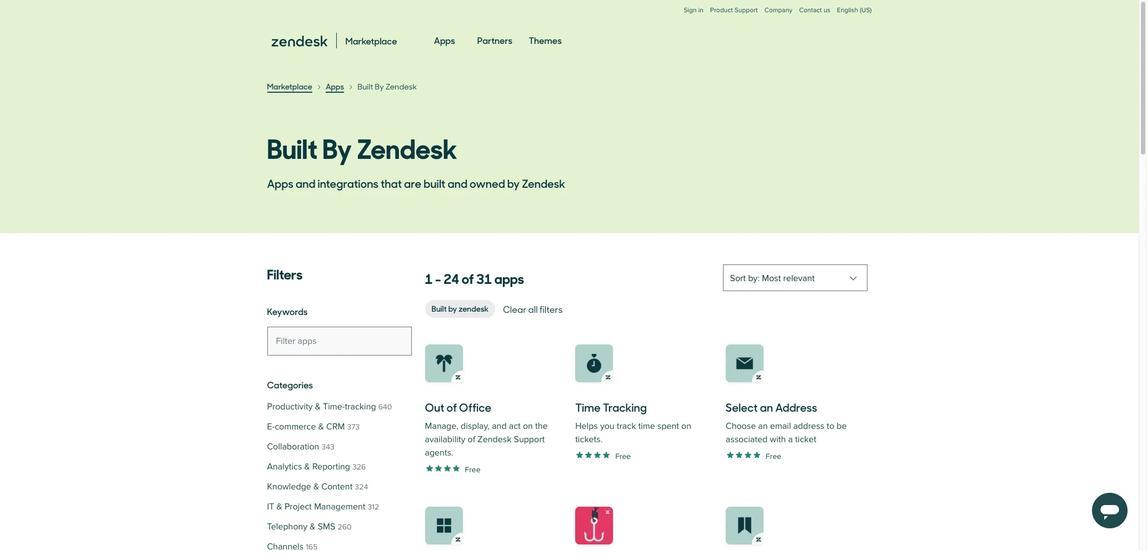Task type: locate. For each thing, give the bounding box(es) containing it.
1 vertical spatial built
[[267, 127, 318, 166]]

e-
[[267, 421, 275, 433]]

of left "31"
[[462, 268, 474, 288]]

email
[[770, 421, 791, 432]]

e-commerce & crm 373
[[267, 421, 360, 433]]

2 vertical spatial built
[[432, 303, 447, 314]]

that
[[381, 175, 402, 191]]

free down track
[[616, 452, 631, 461]]

324
[[355, 483, 368, 492]]

& right it
[[277, 502, 282, 513]]

company
[[765, 6, 793, 14]]

0 vertical spatial apps link
[[434, 24, 455, 57]]

it
[[267, 502, 274, 513]]

2 on from the left
[[682, 421, 692, 432]]

by
[[507, 175, 520, 191], [449, 303, 457, 314]]

english (us) link
[[837, 6, 872, 26]]

by left zendesk in the left of the page
[[449, 303, 457, 314]]

1 vertical spatial support
[[514, 434, 545, 445]]

on inside 'out of office manage, display, and act on the availability of zendesk support agents.'
[[523, 421, 533, 432]]

326
[[353, 463, 366, 472]]

free
[[616, 452, 631, 461], [766, 452, 782, 461], [465, 465, 481, 475]]

of
[[462, 268, 474, 288], [447, 399, 457, 415], [468, 434, 476, 445]]

company link
[[765, 6, 793, 26]]

of down the display,
[[468, 434, 476, 445]]

2 horizontal spatial free
[[766, 452, 782, 461]]

on right act
[[523, 421, 533, 432]]

1 horizontal spatial support
[[735, 6, 758, 14]]

apps
[[434, 34, 455, 46], [326, 81, 344, 92], [267, 175, 294, 191]]

product support link
[[711, 6, 758, 14]]

1 horizontal spatial built
[[358, 81, 373, 92]]

free down with
[[766, 452, 782, 461]]

1 horizontal spatial free
[[616, 452, 631, 461]]

0 vertical spatial built by zendesk
[[358, 81, 417, 92]]

built
[[424, 175, 446, 191]]

& left sms
[[310, 522, 316, 533]]

(us)
[[860, 6, 872, 14]]

1 vertical spatial of
[[447, 399, 457, 415]]

apps link left "partners" link
[[434, 24, 455, 57]]

collaboration 343
[[267, 441, 335, 453]]

0 vertical spatial of
[[462, 268, 474, 288]]

select an address choose an email address to be associated with a ticket
[[726, 399, 847, 445]]

0 horizontal spatial by
[[323, 127, 352, 166]]

0 vertical spatial by
[[375, 81, 384, 92]]

manage,
[[425, 421, 459, 432]]

choose
[[726, 421, 756, 432]]

act
[[509, 421, 521, 432]]

by
[[375, 81, 384, 92], [323, 127, 352, 166]]

time
[[576, 399, 601, 415]]

product support
[[711, 6, 758, 14]]

the
[[535, 421, 548, 432]]

0 horizontal spatial free
[[465, 465, 481, 475]]

filters
[[267, 264, 303, 284]]

& for sms
[[310, 522, 316, 533]]

built
[[358, 81, 373, 92], [267, 127, 318, 166], [432, 303, 447, 314]]

1 horizontal spatial apps link
[[434, 24, 455, 57]]

0 horizontal spatial by
[[449, 303, 457, 314]]

1 horizontal spatial apps
[[326, 81, 344, 92]]

an left email
[[759, 421, 768, 432]]

themes link
[[529, 24, 562, 57]]

by right owned
[[507, 175, 520, 191]]

to
[[827, 421, 835, 432]]

1 vertical spatial by
[[323, 127, 352, 166]]

it & project management 312
[[267, 502, 379, 513]]

0 vertical spatial by
[[507, 175, 520, 191]]

0 horizontal spatial support
[[514, 434, 545, 445]]

2 horizontal spatial built
[[432, 303, 447, 314]]

2 vertical spatial apps
[[267, 175, 294, 191]]

track
[[617, 421, 636, 432]]

global-navigation-secondary element
[[267, 0, 872, 26]]

productivity & time-tracking 640
[[267, 401, 392, 413]]

343
[[322, 443, 335, 452]]

free for office
[[465, 465, 481, 475]]

sign in
[[684, 6, 704, 14]]

marketplace link
[[267, 81, 312, 93]]

on for time tracking
[[682, 421, 692, 432]]

telephony & sms 260
[[267, 522, 352, 533]]

on right spent
[[682, 421, 692, 432]]

& for reporting
[[304, 461, 310, 473]]

are
[[404, 175, 422, 191]]

1 on from the left
[[523, 421, 533, 432]]

free down availability
[[465, 465, 481, 475]]

& down collaboration 343
[[304, 461, 310, 473]]

you
[[600, 421, 615, 432]]

and left act
[[492, 421, 507, 432]]

0 horizontal spatial on
[[523, 421, 533, 432]]

contact us
[[799, 6, 831, 14]]

None search field
[[267, 327, 412, 356]]

partners
[[478, 34, 513, 46]]

support
[[735, 6, 758, 14], [514, 434, 545, 445]]

0 horizontal spatial apps link
[[326, 81, 344, 93]]

product
[[711, 6, 733, 14]]

of right out
[[447, 399, 457, 415]]

on
[[523, 421, 533, 432], [682, 421, 692, 432]]

1 horizontal spatial on
[[682, 421, 692, 432]]

select
[[726, 399, 758, 415]]

2 horizontal spatial and
[[492, 421, 507, 432]]

tracking
[[603, 399, 647, 415]]

apps link right marketplace link
[[326, 81, 344, 93]]

an up email
[[760, 399, 773, 415]]

support down 'the'
[[514, 434, 545, 445]]

tracking
[[345, 401, 376, 413]]

and left integrations
[[296, 175, 316, 191]]

& down "analytics & reporting 326"
[[314, 482, 319, 493]]

0 vertical spatial support
[[735, 6, 758, 14]]

on inside time tracking helps you track time spent on tickets.
[[682, 421, 692, 432]]

support right product
[[735, 6, 758, 14]]

0 vertical spatial built
[[358, 81, 373, 92]]

built by zendesk
[[358, 81, 417, 92], [267, 127, 458, 166]]

collaboration
[[267, 441, 319, 453]]

0 vertical spatial apps
[[434, 34, 455, 46]]

ticket
[[796, 434, 817, 445]]

2 vertical spatial of
[[468, 434, 476, 445]]

office
[[459, 399, 492, 415]]

and right built
[[448, 175, 468, 191]]

1
[[425, 268, 433, 288]]

partners link
[[478, 24, 513, 57]]

& for content
[[314, 482, 319, 493]]

& left time-
[[315, 401, 321, 413]]

0 horizontal spatial apps
[[267, 175, 294, 191]]

knowledge
[[267, 482, 311, 493]]

an
[[760, 399, 773, 415], [759, 421, 768, 432]]

1 horizontal spatial and
[[448, 175, 468, 191]]

out of office manage, display, and act on the availability of zendesk support agents.
[[425, 399, 548, 459]]

availability
[[425, 434, 466, 445]]



Task type: vqa. For each thing, say whether or not it's contained in the screenshot.
Privacy to the left
no



Task type: describe. For each thing, give the bounding box(es) containing it.
helps
[[576, 421, 598, 432]]

categories
[[267, 379, 313, 391]]

address
[[794, 421, 825, 432]]

contact
[[799, 6, 822, 14]]

312
[[368, 503, 379, 512]]

support inside 'out of office manage, display, and act on the availability of zendesk support agents.'
[[514, 434, 545, 445]]

1 horizontal spatial by
[[507, 175, 520, 191]]

built by zendesk
[[432, 303, 489, 314]]

apps and integrations that are built and owned by zendesk
[[267, 175, 566, 191]]

31
[[477, 268, 492, 288]]

0 vertical spatial an
[[760, 399, 773, 415]]

out
[[425, 399, 445, 415]]

integrations
[[318, 175, 379, 191]]

contact us link
[[799, 6, 831, 14]]

a
[[789, 434, 793, 445]]

260
[[338, 523, 352, 532]]

sms
[[318, 522, 336, 533]]

zendesk inside 'out of office manage, display, and act on the availability of zendesk support agents.'
[[478, 434, 512, 445]]

24
[[444, 268, 459, 288]]

marketplace
[[267, 81, 312, 92]]

us
[[824, 6, 831, 14]]

& for project
[[277, 502, 282, 513]]

address
[[776, 399, 818, 415]]

productivity
[[267, 401, 313, 413]]

clear all filters
[[503, 303, 563, 315]]

analytics
[[267, 461, 302, 473]]

-
[[435, 268, 441, 288]]

content
[[322, 482, 353, 493]]

time
[[639, 421, 655, 432]]

management
[[314, 502, 366, 513]]

1 vertical spatial apps
[[326, 81, 344, 92]]

project
[[285, 502, 312, 513]]

0 horizontal spatial and
[[296, 175, 316, 191]]

1 vertical spatial apps link
[[326, 81, 344, 93]]

agents.
[[425, 448, 454, 459]]

be
[[837, 421, 847, 432]]

themes
[[529, 34, 562, 46]]

zendesk
[[459, 303, 489, 314]]

owned
[[470, 175, 505, 191]]

apps
[[495, 268, 524, 288]]

commerce
[[275, 421, 316, 433]]

spent
[[658, 421, 679, 432]]

english (us)
[[837, 6, 872, 14]]

1 vertical spatial by
[[449, 303, 457, 314]]

reporting
[[312, 461, 350, 473]]

knowledge & content 324
[[267, 482, 368, 493]]

0 horizontal spatial built
[[267, 127, 318, 166]]

on for out of office
[[523, 421, 533, 432]]

Filter apps search field
[[267, 327, 412, 356]]

all
[[529, 303, 538, 315]]

time tracking helps you track time spent on tickets.
[[576, 399, 692, 445]]

associated
[[726, 434, 768, 445]]

keywords
[[267, 305, 308, 317]]

english
[[837, 6, 859, 14]]

and inside 'out of office manage, display, and act on the availability of zendesk support agents.'
[[492, 421, 507, 432]]

1 - 24 of 31 apps
[[425, 268, 524, 288]]

sign in link
[[684, 6, 704, 14]]

1 horizontal spatial by
[[375, 81, 384, 92]]

free for address
[[766, 452, 782, 461]]

1 vertical spatial an
[[759, 421, 768, 432]]

support inside global-navigation-secondary element
[[735, 6, 758, 14]]

2 horizontal spatial apps
[[434, 34, 455, 46]]

tickets.
[[576, 434, 603, 445]]

with
[[770, 434, 786, 445]]

crm
[[326, 421, 345, 433]]

& for time-
[[315, 401, 321, 413]]

& left crm
[[318, 421, 324, 433]]

telephony
[[267, 522, 308, 533]]

zendesk image
[[272, 36, 327, 47]]

373
[[347, 423, 360, 432]]

sign
[[684, 6, 697, 14]]

display,
[[461, 421, 490, 432]]

time-
[[323, 401, 345, 413]]

in
[[699, 6, 704, 14]]

1 vertical spatial built by zendesk
[[267, 127, 458, 166]]

clear
[[503, 303, 527, 315]]

clear all filters button
[[502, 301, 564, 317]]

free for helps
[[616, 452, 631, 461]]

640
[[378, 403, 392, 412]]

filters
[[540, 303, 563, 315]]



